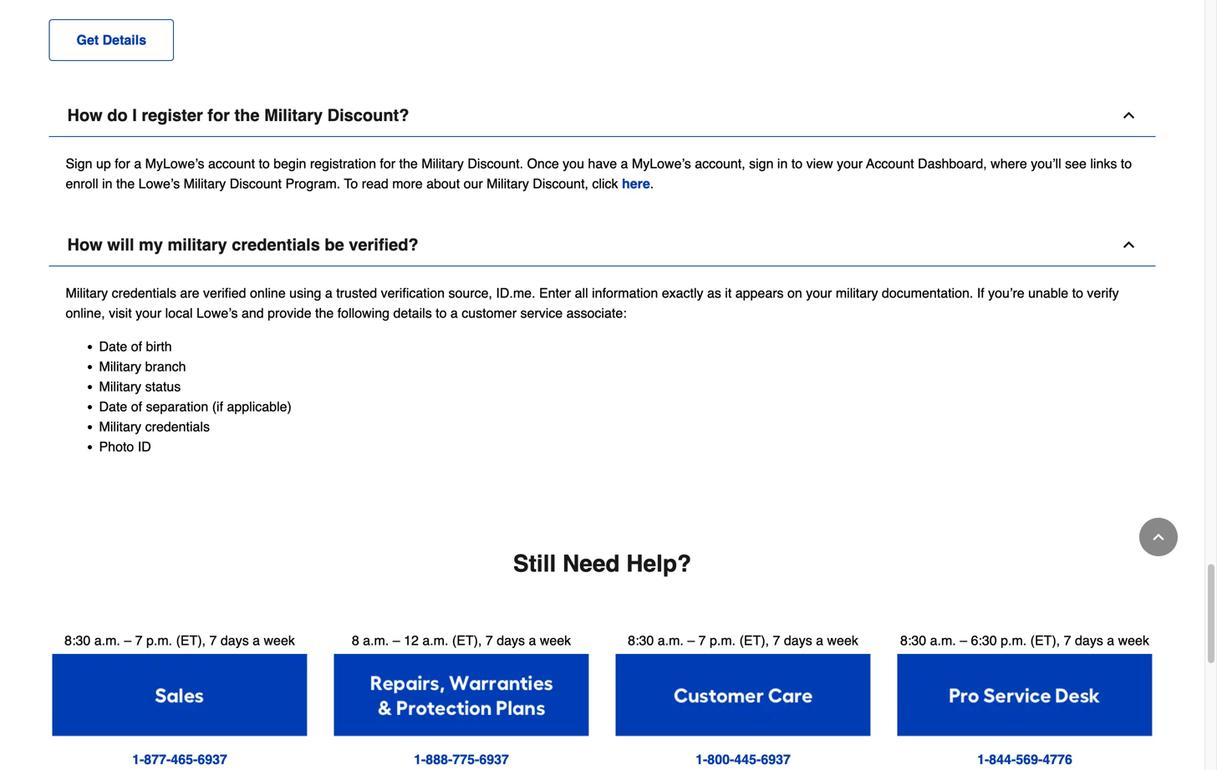Task type: locate. For each thing, give the bounding box(es) containing it.
0 vertical spatial military
[[168, 235, 227, 254]]

2 8:30 a.m. – 7 p.m. (et), 7 days a week from the left
[[628, 633, 859, 649]]

4 a.m. from the left
[[658, 633, 684, 649]]

verification
[[381, 285, 445, 301]]

6:30
[[971, 633, 997, 649]]

discount.
[[468, 156, 524, 171]]

4 – from the left
[[960, 633, 968, 649]]

0 horizontal spatial chevron up image
[[1121, 107, 1138, 124]]

military down account
[[184, 176, 226, 191]]

1 how from the top
[[67, 106, 103, 125]]

0 horizontal spatial p.m.
[[146, 633, 172, 649]]

(et), up sales. image
[[176, 633, 206, 649]]

3 week from the left
[[827, 633, 859, 649]]

for up read
[[380, 156, 396, 171]]

8:30 for 1-800-445-6937
[[628, 633, 654, 649]]

– for 1-888-775-6937
[[393, 633, 400, 649]]

6937 for 1-888-775-6937
[[479, 752, 509, 768]]

following
[[338, 305, 390, 321]]

details
[[103, 32, 146, 47]]

4 7 from the left
[[699, 633, 706, 649]]

1 vertical spatial lowe's
[[197, 305, 238, 321]]

1- left '465-'
[[132, 752, 144, 768]]

lowe's inside military credentials are verified online using a trusted verification source, id.me. enter all information exactly as it appears on your military documentation. if you're unable to verify online, visit your local lowe's and provide the following details to a customer service associate:
[[197, 305, 238, 321]]

here .
[[622, 176, 654, 191]]

associate:
[[567, 305, 627, 321]]

all
[[575, 285, 588, 301]]

military
[[264, 106, 323, 125], [422, 156, 464, 171], [184, 176, 226, 191], [487, 176, 529, 191], [66, 285, 108, 301], [99, 359, 141, 374], [99, 379, 141, 395], [99, 419, 141, 435]]

week
[[264, 633, 295, 649], [540, 633, 571, 649], [827, 633, 859, 649], [1119, 633, 1150, 649]]

military right on
[[836, 285, 878, 301]]

to right links
[[1121, 156, 1132, 171]]

1 p.m. from the left
[[146, 633, 172, 649]]

– for 1-800-445-6937
[[688, 633, 695, 649]]

0 horizontal spatial your
[[136, 305, 162, 321]]

source,
[[449, 285, 492, 301]]

– left 6:30
[[960, 633, 968, 649]]

(et), up pro service desk. image
[[1031, 633, 1061, 649]]

how will my military credentials be verified?
[[67, 235, 419, 254]]

military left branch
[[99, 359, 141, 374]]

2 6937 from the left
[[479, 752, 509, 768]]

0 horizontal spatial 8:30 a.m. – 7 p.m. (et), 7 days a week
[[65, 633, 295, 649]]

2 horizontal spatial 6937
[[761, 752, 791, 768]]

date up the photo
[[99, 399, 127, 415]]

1 vertical spatial date
[[99, 399, 127, 415]]

3 (et), from the left
[[740, 633, 769, 649]]

chevron up image inside "scroll to top" element
[[1151, 529, 1167, 546]]

chevron up image
[[1121, 107, 1138, 124], [1151, 529, 1167, 546]]

credentials up visit
[[112, 285, 176, 301]]

credentials up online
[[232, 235, 320, 254]]

(et), for 445-
[[740, 633, 769, 649]]

0 vertical spatial your
[[837, 156, 863, 171]]

1 horizontal spatial p.m.
[[710, 633, 736, 649]]

to left view
[[792, 156, 803, 171]]

1 horizontal spatial your
[[806, 285, 832, 301]]

week for 1-800-445-6937
[[827, 633, 859, 649]]

1 – from the left
[[124, 633, 131, 649]]

a
[[134, 156, 142, 171], [621, 156, 628, 171], [325, 285, 333, 301], [451, 305, 458, 321], [253, 633, 260, 649], [529, 633, 536, 649], [816, 633, 824, 649], [1107, 633, 1115, 649]]

0 horizontal spatial 6937
[[198, 752, 227, 768]]

you
[[563, 156, 584, 171]]

2 7 from the left
[[210, 633, 217, 649]]

0 vertical spatial credentials
[[232, 235, 320, 254]]

lowe's up 'my'
[[139, 176, 180, 191]]

service
[[521, 305, 563, 321]]

8:30 a.m. – 7 p.m. (et), 7 days a week for 465-
[[65, 633, 295, 649]]

2 p.m. from the left
[[710, 633, 736, 649]]

2 1- from the left
[[414, 752, 426, 768]]

1 8:30 a.m. – 7 p.m. (et), 7 days a week from the left
[[65, 633, 295, 649]]

2 how from the top
[[67, 235, 103, 254]]

lowe's
[[139, 176, 180, 191], [197, 305, 238, 321]]

1-
[[132, 752, 144, 768], [414, 752, 426, 768], [696, 752, 708, 768], [978, 752, 989, 768]]

(et), for 465-
[[176, 633, 206, 649]]

0 vertical spatial lowe's
[[139, 176, 180, 191]]

customer care. image
[[616, 655, 871, 737]]

for
[[208, 106, 230, 125], [115, 156, 130, 171], [380, 156, 396, 171]]

military inside military credentials are verified online using a trusted verification source, id.me. enter all information exactly as it appears on your military documentation. if you're unable to verify online, visit your local lowe's and provide the following details to a customer service associate:
[[66, 285, 108, 301]]

4776
[[1043, 752, 1073, 768]]

enter
[[539, 285, 571, 301]]

p.m. up customer care. image
[[710, 633, 736, 649]]

up
[[96, 156, 111, 171]]

3 1- from the left
[[696, 752, 708, 768]]

read
[[362, 176, 389, 191]]

– for 1-844-569-4776
[[960, 633, 968, 649]]

credentials down separation
[[145, 419, 210, 435]]

6937 right 877-
[[198, 752, 227, 768]]

verified
[[203, 285, 246, 301]]

2 – from the left
[[393, 633, 400, 649]]

1-877-465-6937 link
[[132, 752, 227, 768]]

unable
[[1029, 285, 1069, 301]]

2 (et), from the left
[[452, 633, 482, 649]]

3 7 from the left
[[486, 633, 493, 649]]

your right visit
[[136, 305, 162, 321]]

military up the photo
[[99, 419, 141, 435]]

2 of from the top
[[131, 399, 142, 415]]

provide
[[268, 305, 312, 321]]

your right on
[[806, 285, 832, 301]]

scroll to top element
[[1140, 518, 1178, 557]]

the inside military credentials are verified online using a trusted verification source, id.me. enter all information exactly as it appears on your military documentation. if you're unable to verify online, visit your local lowe's and provide the following details to a customer service associate:
[[315, 305, 334, 321]]

i
[[132, 106, 137, 125]]

in
[[778, 156, 788, 171], [102, 176, 112, 191]]

p.m. right 6:30
[[1001, 633, 1027, 649]]

sales. image
[[52, 655, 307, 737]]

p.m. for 465-
[[146, 633, 172, 649]]

0 horizontal spatial 8:30
[[65, 633, 91, 649]]

account,
[[695, 156, 746, 171]]

4 1- from the left
[[978, 752, 989, 768]]

in down up
[[102, 176, 112, 191]]

3 – from the left
[[688, 633, 695, 649]]

2 week from the left
[[540, 633, 571, 649]]

1 8:30 from the left
[[65, 633, 91, 649]]

1- left the 569-
[[978, 752, 989, 768]]

1 vertical spatial military
[[836, 285, 878, 301]]

0 vertical spatial how
[[67, 106, 103, 125]]

here link
[[622, 176, 650, 191]]

days for 1-888-775-6937
[[497, 633, 525, 649]]

775-
[[453, 752, 479, 768]]

0 vertical spatial chevron up image
[[1121, 107, 1138, 124]]

2 horizontal spatial 8:30
[[901, 633, 927, 649]]

1 vertical spatial of
[[131, 399, 142, 415]]

begin
[[274, 156, 306, 171]]

4 (et), from the left
[[1031, 633, 1061, 649]]

military up begin
[[264, 106, 323, 125]]

the up account
[[235, 106, 260, 125]]

465-
[[171, 752, 198, 768]]

your inside sign up for a mylowe's account to begin registration for the military discount. once you have a mylowe's account, sign in to view your account dashboard, where you'll see links to enroll in the lowe's military discount program. to read more about our military discount, click
[[837, 156, 863, 171]]

mylowe's
[[145, 156, 204, 171], [632, 156, 691, 171]]

how left the do
[[67, 106, 103, 125]]

6 7 from the left
[[1064, 633, 1072, 649]]

photo
[[99, 439, 134, 455]]

lowe's down verified
[[197, 305, 238, 321]]

military inside how will my military credentials be verified? button
[[168, 235, 227, 254]]

military up online,
[[66, 285, 108, 301]]

get
[[77, 32, 99, 47]]

5 a.m. from the left
[[930, 633, 956, 649]]

0 vertical spatial of
[[131, 339, 142, 354]]

3 8:30 from the left
[[901, 633, 927, 649]]

of left separation
[[131, 399, 142, 415]]

1 a.m. from the left
[[94, 633, 120, 649]]

program.
[[286, 176, 341, 191]]

the down the using
[[315, 305, 334, 321]]

2 horizontal spatial your
[[837, 156, 863, 171]]

–
[[124, 633, 131, 649], [393, 633, 400, 649], [688, 633, 695, 649], [960, 633, 968, 649]]

(et), up customer care. image
[[740, 633, 769, 649]]

1 (et), from the left
[[176, 633, 206, 649]]

1 6937 from the left
[[198, 752, 227, 768]]

id
[[138, 439, 151, 455]]

1 mylowe's from the left
[[145, 156, 204, 171]]

visit
[[109, 305, 132, 321]]

3 a.m. from the left
[[423, 633, 449, 649]]

– left 12
[[393, 633, 400, 649]]

1 horizontal spatial 8:30
[[628, 633, 654, 649]]

5 7 from the left
[[773, 633, 781, 649]]

military up about
[[422, 156, 464, 171]]

8:30 for 1-844-569-4776
[[901, 633, 927, 649]]

for right 'register'
[[208, 106, 230, 125]]

where
[[991, 156, 1028, 171]]

in right "sign"
[[778, 156, 788, 171]]

for right up
[[115, 156, 130, 171]]

1 vertical spatial how
[[67, 235, 103, 254]]

online
[[250, 285, 286, 301]]

0 horizontal spatial in
[[102, 176, 112, 191]]

to right details
[[436, 305, 447, 321]]

of
[[131, 339, 142, 354], [131, 399, 142, 415]]

information
[[592, 285, 658, 301]]

2 horizontal spatial p.m.
[[1001, 633, 1027, 649]]

1 horizontal spatial for
[[208, 106, 230, 125]]

0 horizontal spatial military
[[168, 235, 227, 254]]

do
[[107, 106, 128, 125]]

1 horizontal spatial lowe's
[[197, 305, 238, 321]]

credentials inside military credentials are verified online using a trusted verification source, id.me. enter all information exactly as it appears on your military documentation. if you're unable to verify online, visit your local lowe's and provide the following details to a customer service associate:
[[112, 285, 176, 301]]

1 vertical spatial credentials
[[112, 285, 176, 301]]

3 days from the left
[[784, 633, 813, 649]]

to left verify in the right of the page
[[1073, 285, 1084, 301]]

discount
[[230, 176, 282, 191]]

6937 right 888-
[[479, 752, 509, 768]]

days
[[221, 633, 249, 649], [497, 633, 525, 649], [784, 633, 813, 649], [1075, 633, 1104, 649]]

military inside military credentials are verified online using a trusted verification source, id.me. enter all information exactly as it appears on your military documentation. if you're unable to verify online, visit your local lowe's and provide the following details to a customer service associate:
[[836, 285, 878, 301]]

how for how will my military credentials be verified?
[[67, 235, 103, 254]]

date of birth military branch military status date of separation (if applicable) military credentials photo id
[[99, 339, 292, 455]]

1 1- from the left
[[132, 752, 144, 768]]

6937 right 800-
[[761, 752, 791, 768]]

1 horizontal spatial chevron up image
[[1151, 529, 1167, 546]]

7 for 1-877-465-6937
[[210, 633, 217, 649]]

online,
[[66, 305, 105, 321]]

0 vertical spatial date
[[99, 339, 127, 354]]

1 horizontal spatial 8:30 a.m. – 7 p.m. (et), 7 days a week
[[628, 633, 859, 649]]

see
[[1065, 156, 1087, 171]]

3 6937 from the left
[[761, 752, 791, 768]]

(et), up repairs, warranties and protection plans. image
[[452, 633, 482, 649]]

military right 'my'
[[168, 235, 227, 254]]

3 p.m. from the left
[[1001, 633, 1027, 649]]

8 a.m. – 12 a.m. (et), 7 days a week
[[352, 633, 571, 649]]

exactly
[[662, 285, 704, 301]]

date down visit
[[99, 339, 127, 354]]

2 vertical spatial credentials
[[145, 419, 210, 435]]

a.m.
[[94, 633, 120, 649], [363, 633, 389, 649], [423, 633, 449, 649], [658, 633, 684, 649], [930, 633, 956, 649]]

(et),
[[176, 633, 206, 649], [452, 633, 482, 649], [740, 633, 769, 649], [1031, 633, 1061, 649]]

1 horizontal spatial mylowe's
[[632, 156, 691, 171]]

– up sales. image
[[124, 633, 131, 649]]

mylowe's up .
[[632, 156, 691, 171]]

0 vertical spatial in
[[778, 156, 788, 171]]

12
[[404, 633, 419, 649]]

0 horizontal spatial mylowe's
[[145, 156, 204, 171]]

1 horizontal spatial military
[[836, 285, 878, 301]]

1- left 445-
[[696, 752, 708, 768]]

separation
[[146, 399, 208, 415]]

of left birth
[[131, 339, 142, 354]]

get details link
[[49, 19, 174, 61]]

2 days from the left
[[497, 633, 525, 649]]

mylowe's down 'register'
[[145, 156, 204, 171]]

7 for 1-800-445-6937
[[773, 633, 781, 649]]

appears
[[736, 285, 784, 301]]

the up more
[[399, 156, 418, 171]]

2 mylowe's from the left
[[632, 156, 691, 171]]

8:30 a.m. – 7 p.m. (et), 7 days a week up customer care. image
[[628, 633, 859, 649]]

1-844-569-4776
[[978, 752, 1073, 768]]

on
[[788, 285, 803, 301]]

6937
[[198, 752, 227, 768], [479, 752, 509, 768], [761, 752, 791, 768]]

birth
[[146, 339, 172, 354]]

8:30 a.m. – 7 p.m. (et), 7 days a week for 445-
[[628, 633, 859, 649]]

p.m. for 569-
[[1001, 633, 1027, 649]]

1-800-445-6937 link
[[696, 752, 791, 768]]

1 week from the left
[[264, 633, 295, 649]]

week for 1-888-775-6937
[[540, 633, 571, 649]]

– up customer care. image
[[688, 633, 695, 649]]

account
[[208, 156, 255, 171]]

8:30 a.m. – 7 p.m. (et), 7 days a week up sales. image
[[65, 633, 295, 649]]

how left will
[[67, 235, 103, 254]]

lowe's inside sign up for a mylowe's account to begin registration for the military discount. once you have a mylowe's account, sign in to view your account dashboard, where you'll see links to enroll in the lowe's military discount program. to read more about our military discount, click
[[139, 176, 180, 191]]

status
[[145, 379, 181, 395]]

(if
[[212, 399, 223, 415]]

2 a.m. from the left
[[363, 633, 389, 649]]

1 days from the left
[[221, 633, 249, 649]]

if
[[977, 285, 985, 301]]

2 8:30 from the left
[[628, 633, 654, 649]]

7
[[135, 633, 143, 649], [210, 633, 217, 649], [486, 633, 493, 649], [699, 633, 706, 649], [773, 633, 781, 649], [1064, 633, 1072, 649]]

it
[[725, 285, 732, 301]]

p.m. up sales. image
[[146, 633, 172, 649]]

4 week from the left
[[1119, 633, 1150, 649]]

1 vertical spatial chevron up image
[[1151, 529, 1167, 546]]

1 horizontal spatial 6937
[[479, 752, 509, 768]]

4 days from the left
[[1075, 633, 1104, 649]]

customer
[[462, 305, 517, 321]]

1- left the '775-' at left bottom
[[414, 752, 426, 768]]

6937 for 1-800-445-6937
[[761, 752, 791, 768]]

your right view
[[837, 156, 863, 171]]

0 horizontal spatial lowe's
[[139, 176, 180, 191]]



Task type: describe. For each thing, give the bounding box(es) containing it.
8:30 for 1-877-465-6937
[[65, 633, 91, 649]]

dashboard,
[[918, 156, 987, 171]]

7 for 1-888-775-6937
[[486, 633, 493, 649]]

week for 1-844-569-4776
[[1119, 633, 1150, 649]]

register
[[142, 106, 203, 125]]

how do i register for the military discount? button
[[49, 94, 1156, 137]]

for inside button
[[208, 106, 230, 125]]

need
[[563, 551, 620, 578]]

how will my military credentials be verified? button
[[49, 224, 1156, 267]]

military left 'status' at left
[[99, 379, 141, 395]]

using
[[289, 285, 321, 301]]

and
[[242, 305, 264, 321]]

the right enroll
[[116, 176, 135, 191]]

chevron up image inside the how do i register for the military discount? button
[[1121, 107, 1138, 124]]

a.m. for 1-800-445-6937
[[658, 633, 684, 649]]

0 horizontal spatial for
[[115, 156, 130, 171]]

1 date from the top
[[99, 339, 127, 354]]

military inside button
[[264, 106, 323, 125]]

1- for 1-800-445-6937
[[696, 752, 708, 768]]

as
[[707, 285, 722, 301]]

our
[[464, 176, 483, 191]]

1 7 from the left
[[135, 633, 143, 649]]

still
[[513, 551, 556, 578]]

local
[[165, 305, 193, 321]]

(et), for 569-
[[1031, 633, 1061, 649]]

still need help?
[[513, 551, 692, 578]]

2 horizontal spatial for
[[380, 156, 396, 171]]

my
[[139, 235, 163, 254]]

1-800-445-6937
[[696, 752, 791, 768]]

1 of from the top
[[131, 339, 142, 354]]

applicable)
[[227, 399, 292, 415]]

888-
[[426, 752, 453, 768]]

1-888-775-6937 link
[[414, 752, 509, 768]]

445-
[[734, 752, 761, 768]]

1- for 1-888-775-6937
[[414, 752, 426, 768]]

how do i register for the military discount?
[[67, 106, 409, 125]]

military credentials are verified online using a trusted verification source, id.me. enter all information exactly as it appears on your military documentation. if you're unable to verify online, visit your local lowe's and provide the following details to a customer service associate:
[[66, 285, 1119, 321]]

documentation.
[[882, 285, 974, 301]]

days for 1-877-465-6937
[[221, 633, 249, 649]]

7 for 1-844-569-4776
[[1064, 633, 1072, 649]]

– for 1-877-465-6937
[[124, 633, 131, 649]]

more
[[392, 176, 423, 191]]

credentials inside button
[[232, 235, 320, 254]]

registration
[[310, 156, 376, 171]]

credentials inside 'date of birth military branch military status date of separation (if applicable) military credentials photo id'
[[145, 419, 210, 435]]

you're
[[988, 285, 1025, 301]]

1-877-465-6937
[[132, 752, 227, 768]]

about
[[427, 176, 460, 191]]

the inside button
[[235, 106, 260, 125]]

discount?
[[328, 106, 409, 125]]

are
[[180, 285, 199, 301]]

to up discount
[[259, 156, 270, 171]]

id.me.
[[496, 285, 536, 301]]

1-888-775-6937
[[414, 752, 509, 768]]

1- for 1-844-569-4776
[[978, 752, 989, 768]]

844-
[[989, 752, 1016, 768]]

week for 1-877-465-6937
[[264, 633, 295, 649]]

to
[[344, 176, 358, 191]]

click
[[592, 176, 618, 191]]

enroll
[[66, 176, 98, 191]]

sign
[[749, 156, 774, 171]]

how for how do i register for the military discount?
[[67, 106, 103, 125]]

a.m. for 1-877-465-6937
[[94, 633, 120, 649]]

1 horizontal spatial in
[[778, 156, 788, 171]]

links
[[1091, 156, 1117, 171]]

here
[[622, 176, 650, 191]]

once
[[527, 156, 559, 171]]

branch
[[145, 359, 186, 374]]

1 vertical spatial in
[[102, 176, 112, 191]]

a.m. for 1-844-569-4776
[[930, 633, 956, 649]]

6937 for 1-877-465-6937
[[198, 752, 227, 768]]

8
[[352, 633, 359, 649]]

verify
[[1087, 285, 1119, 301]]

1-844-569-4776 link
[[978, 752, 1073, 768]]

569-
[[1016, 752, 1043, 768]]

chevron up image
[[1121, 236, 1138, 253]]

days for 1-844-569-4776
[[1075, 633, 1104, 649]]

days for 1-800-445-6937
[[784, 633, 813, 649]]

a.m. for 1-888-775-6937
[[363, 633, 389, 649]]

help?
[[627, 551, 692, 578]]

.
[[650, 176, 654, 191]]

8:30 a.m. – 6:30 p.m. (et), 7 days a week
[[901, 633, 1150, 649]]

view
[[807, 156, 833, 171]]

pro service desk. image
[[898, 655, 1153, 737]]

be
[[325, 235, 344, 254]]

verified?
[[349, 235, 419, 254]]

get details
[[77, 32, 146, 47]]

2 vertical spatial your
[[136, 305, 162, 321]]

military down 'discount.'
[[487, 176, 529, 191]]

sign up for a mylowe's account to begin registration for the military discount. once you have a mylowe's account, sign in to view your account dashboard, where you'll see links to enroll in the lowe's military discount program. to read more about our military discount, click
[[66, 156, 1132, 191]]

1 vertical spatial your
[[806, 285, 832, 301]]

details
[[393, 305, 432, 321]]

1- for 1-877-465-6937
[[132, 752, 144, 768]]

discount,
[[533, 176, 589, 191]]

p.m. for 445-
[[710, 633, 736, 649]]

877-
[[144, 752, 171, 768]]

trusted
[[336, 285, 377, 301]]

have
[[588, 156, 617, 171]]

800-
[[708, 752, 734, 768]]

2 date from the top
[[99, 399, 127, 415]]

(et), for 775-
[[452, 633, 482, 649]]

repairs, warranties and protection plans. image
[[334, 655, 589, 737]]

you'll
[[1031, 156, 1062, 171]]



Task type: vqa. For each thing, say whether or not it's contained in the screenshot.
the Parts to the left
no



